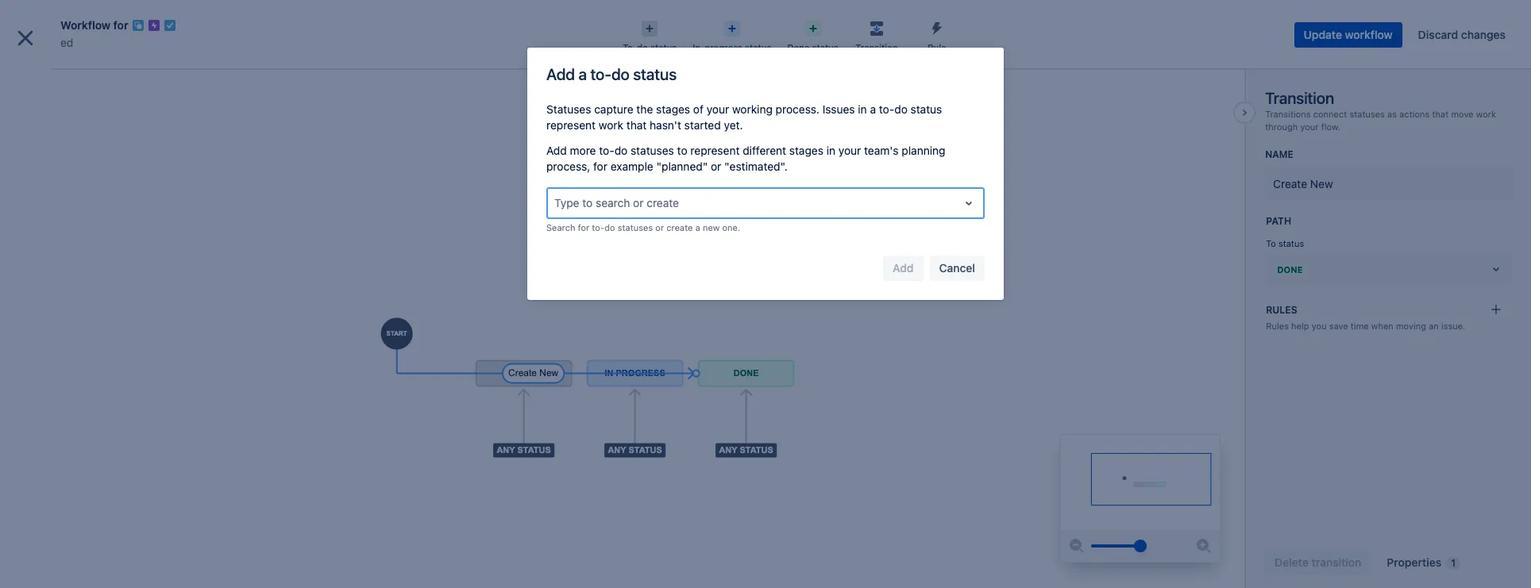 Task type: locate. For each thing, give the bounding box(es) containing it.
2 horizontal spatial or
[[711, 160, 722, 173]]

to-do status
[[623, 42, 677, 52]]

the
[[637, 102, 653, 116]]

or
[[711, 160, 722, 173], [633, 196, 644, 210], [656, 222, 664, 233]]

0 horizontal spatial to
[[583, 196, 593, 210]]

1 vertical spatial stages
[[790, 144, 824, 157]]

of
[[694, 102, 704, 116]]

1 horizontal spatial in
[[858, 102, 867, 116]]

1 vertical spatial for
[[594, 160, 608, 173]]

create down name
[[1274, 177, 1308, 191]]

work down capture
[[599, 118, 624, 132]]

2 horizontal spatial your
[[1301, 121, 1319, 132]]

in-
[[693, 42, 705, 52]]

1 horizontal spatial that
[[1433, 109, 1449, 119]]

when
[[1372, 321, 1394, 331]]

1 vertical spatial in
[[827, 144, 836, 157]]

do inside add more to-do statuses to represent different stages in your team's planning process, for example "planned" or "estimated".
[[615, 144, 628, 157]]

statuses for add more to-do statuses to represent different stages in your team's planning process, for example "planned" or "estimated".
[[631, 144, 674, 157]]

done up process.
[[788, 42, 810, 52]]

1 horizontal spatial transition
[[1266, 89, 1335, 107]]

for for workflow
[[113, 18, 128, 32]]

status inside popup button
[[745, 42, 772, 52]]

to inside add more to-do statuses to represent different stages in your team's planning process, for example "planned" or "estimated".
[[677, 144, 688, 157]]

1 add from the top
[[547, 65, 575, 83]]

work right move
[[1477, 109, 1497, 119]]

1 horizontal spatial stages
[[790, 144, 824, 157]]

open image
[[960, 194, 979, 213], [1487, 260, 1507, 279]]

create button
[[633, 9, 687, 35]]

to- inside add more to-do statuses to represent different stages in your team's planning process, for example "planned" or "estimated".
[[599, 144, 615, 157]]

as
[[1388, 109, 1398, 119]]

1 vertical spatial open image
[[1487, 260, 1507, 279]]

1 horizontal spatial your
[[839, 144, 862, 157]]

to- down search
[[592, 222, 605, 233]]

Zoom level range field
[[1092, 531, 1190, 563]]

to status
[[1267, 239, 1305, 249]]

discard changes button
[[1409, 22, 1516, 48]]

0 vertical spatial represent
[[547, 118, 596, 132]]

Search or create a status text field
[[555, 195, 558, 211]]

create
[[642, 15, 677, 28], [1274, 177, 1308, 191]]

1 vertical spatial done
[[1278, 264, 1303, 275]]

0 vertical spatial for
[[113, 18, 128, 32]]

planning
[[902, 144, 946, 157]]

create
[[647, 196, 679, 210], [667, 222, 693, 233]]

statuses
[[547, 102, 591, 116]]

0 vertical spatial done
[[788, 42, 810, 52]]

transition button
[[847, 16, 907, 54]]

statuses down "type to search or create" on the top
[[618, 222, 653, 233]]

a
[[579, 65, 587, 83], [870, 102, 876, 116], [696, 222, 701, 233]]

through
[[1266, 121, 1298, 132]]

1 horizontal spatial represent
[[691, 144, 740, 157]]

work
[[1477, 109, 1497, 119], [599, 118, 624, 132]]

connect
[[1314, 109, 1348, 119]]

0 horizontal spatial for
[[113, 18, 128, 32]]

status left transition popup button in the top right of the page
[[812, 42, 839, 52]]

to right type
[[583, 196, 593, 210]]

0 horizontal spatial done
[[788, 42, 810, 52]]

1 horizontal spatial work
[[1477, 109, 1497, 119]]

stages up hasn't
[[656, 102, 691, 116]]

to- up team's
[[879, 102, 895, 116]]

add up statuses
[[547, 65, 575, 83]]

add for add a to-do status
[[547, 65, 575, 83]]

to- right 'more' at left
[[599, 144, 615, 157]]

status right progress
[[745, 42, 772, 52]]

done status button
[[780, 16, 847, 54]]

transition up transitions
[[1266, 89, 1335, 107]]

1 horizontal spatial or
[[656, 222, 664, 233]]

0 horizontal spatial create
[[642, 15, 677, 28]]

changes
[[1462, 28, 1506, 41]]

do up example
[[615, 144, 628, 157]]

your for transition
[[1301, 121, 1319, 132]]

1 vertical spatial statuses
[[631, 144, 674, 157]]

1 horizontal spatial create
[[1274, 177, 1308, 191]]

done down to status
[[1278, 264, 1303, 275]]

stages
[[656, 102, 691, 116], [790, 144, 824, 157]]

help
[[1292, 321, 1310, 331]]

0 horizontal spatial open image
[[960, 194, 979, 213]]

to-
[[623, 42, 637, 52]]

close workflow editor image
[[13, 25, 38, 51]]

statuses left the as at the top of page
[[1350, 109, 1386, 119]]

done for done
[[1278, 264, 1303, 275]]

a up statuses
[[579, 65, 587, 83]]

for right search
[[578, 222, 590, 233]]

or up search for to-do statuses or create a new one.
[[633, 196, 644, 210]]

primary element
[[10, 0, 1230, 44]]

hasn't
[[650, 118, 682, 132]]

in inside add more to-do statuses to represent different stages in your team's planning process, for example "planned" or "estimated".
[[827, 144, 836, 157]]

1 vertical spatial create
[[667, 222, 693, 233]]

statuses for search for to-do statuses or create a new one.
[[618, 222, 653, 233]]

group
[[6, 291, 184, 377], [6, 291, 184, 334], [6, 334, 184, 377]]

transition transitions connect statuses as actions that move work through your flow.
[[1266, 89, 1497, 132]]

ed link
[[60, 33, 73, 52]]

status down create button
[[651, 42, 677, 52]]

update
[[1304, 28, 1343, 41]]

for
[[113, 18, 128, 32], [594, 160, 608, 173], [578, 222, 590, 233]]

0 horizontal spatial a
[[579, 65, 587, 83]]

time
[[1351, 321, 1369, 331]]

0 vertical spatial or
[[711, 160, 722, 173]]

open image inside to status "element"
[[1487, 260, 1507, 279]]

in
[[858, 102, 867, 116], [827, 144, 836, 157]]

your right of
[[707, 102, 730, 116]]

progress
[[705, 42, 743, 52]]

1 rules from the top
[[1267, 304, 1298, 316]]

to- for search for to-do statuses or create a new one.
[[592, 222, 605, 233]]

open image up the add rule icon
[[1487, 260, 1507, 279]]

that down the
[[627, 118, 647, 132]]

search
[[547, 222, 576, 233]]

in for a
[[858, 102, 867, 116]]

0 horizontal spatial your
[[707, 102, 730, 116]]

statuses
[[1350, 109, 1386, 119], [631, 144, 674, 157], [618, 222, 653, 233]]

ed down ed link
[[48, 69, 61, 83]]

2 vertical spatial for
[[578, 222, 590, 233]]

started
[[685, 118, 721, 132]]

do inside statuses capture the stages of your working process. issues in a to-do status represent work that hasn't started yet.
[[895, 102, 908, 116]]

0 horizontal spatial represent
[[547, 118, 596, 132]]

0 vertical spatial your
[[707, 102, 730, 116]]

add for add more to-do statuses to represent different stages in your team's planning process, for example "planned" or "estimated".
[[547, 144, 567, 157]]

create up search for to-do statuses or create a new one.
[[647, 196, 679, 210]]

one.
[[723, 222, 741, 233]]

a left new
[[696, 222, 701, 233]]

1 vertical spatial your
[[1301, 121, 1319, 132]]

transition
[[856, 42, 898, 52], [1266, 89, 1335, 107]]

cancel button
[[930, 256, 985, 281]]

do for add more to-do statuses to represent different stages in your team's planning process, for example "planned" or "estimated".
[[615, 144, 628, 157]]

example
[[611, 160, 654, 173]]

0 horizontal spatial work
[[599, 118, 624, 132]]

in down "issues"
[[827, 144, 836, 157]]

add a to-do status
[[547, 65, 677, 83]]

status inside statuses capture the stages of your working process. issues in a to-do status represent work that hasn't started yet.
[[911, 102, 943, 116]]

1 vertical spatial or
[[633, 196, 644, 210]]

or right "planned"
[[711, 160, 722, 173]]

for right 'workflow'
[[113, 18, 128, 32]]

status right the to
[[1279, 239, 1305, 249]]

add inside add more to-do statuses to represent different stages in your team's planning process, for example "planned" or "estimated".
[[547, 144, 567, 157]]

do inside 'popup button'
[[637, 42, 648, 52]]

rules
[[1267, 304, 1298, 316], [1267, 321, 1289, 331]]

add a to-do status dialog
[[528, 48, 1004, 300]]

you're in the workflow viewfinder, use the arrow keys to move it element
[[1062, 435, 1220, 531]]

1 vertical spatial a
[[870, 102, 876, 116]]

new
[[703, 222, 720, 233]]

open image inside add a to-do status 'dialog'
[[960, 194, 979, 213]]

done for done status
[[788, 42, 810, 52]]

save
[[1330, 321, 1349, 331]]

rules for rules
[[1267, 304, 1298, 316]]

2 vertical spatial statuses
[[618, 222, 653, 233]]

workflow
[[1346, 28, 1393, 41]]

moving
[[1397, 321, 1427, 331]]

0 vertical spatial open image
[[960, 194, 979, 213]]

create up to-do status
[[642, 15, 677, 28]]

your left team's
[[839, 144, 862, 157]]

1 horizontal spatial open image
[[1487, 260, 1507, 279]]

2 vertical spatial a
[[696, 222, 701, 233]]

2 vertical spatial your
[[839, 144, 862, 157]]

do up team's
[[895, 102, 908, 116]]

that left move
[[1433, 109, 1449, 119]]

workflow
[[60, 18, 110, 32]]

done inside to status "element"
[[1278, 264, 1303, 275]]

do for search for to-do statuses or create a new one.
[[605, 222, 615, 233]]

represent down started
[[691, 144, 740, 157]]

1 vertical spatial rules
[[1267, 321, 1289, 331]]

rules left help
[[1267, 321, 1289, 331]]

to- up capture
[[591, 65, 612, 83]]

0 vertical spatial create
[[647, 196, 679, 210]]

0 vertical spatial transition
[[856, 42, 898, 52]]

0 horizontal spatial that
[[627, 118, 647, 132]]

to- for add more to-do statuses to represent different stages in your team's planning process, for example "planned" or "estimated".
[[599, 144, 615, 157]]

ed inside transition dialog
[[60, 36, 73, 49]]

1 vertical spatial add
[[547, 144, 567, 157]]

create for create
[[642, 15, 677, 28]]

status inside "popup button"
[[812, 42, 839, 52]]

to
[[1267, 239, 1277, 249]]

your
[[707, 102, 730, 116], [1301, 121, 1319, 132], [839, 144, 862, 157]]

to-
[[591, 65, 612, 83], [879, 102, 895, 116], [599, 144, 615, 157], [592, 222, 605, 233]]

transitions
[[1266, 109, 1311, 119]]

path
[[1267, 216, 1292, 228]]

1 horizontal spatial done
[[1278, 264, 1303, 275]]

your left flow.
[[1301, 121, 1319, 132]]

a right "issues"
[[870, 102, 876, 116]]

that inside transition transitions connect statuses as actions that move work through your flow.
[[1433, 109, 1449, 119]]

0 horizontal spatial transition
[[856, 42, 898, 52]]

0 vertical spatial statuses
[[1350, 109, 1386, 119]]

do down to-
[[612, 65, 630, 83]]

statuses inside add more to-do statuses to represent different stages in your team's planning process, for example "planned" or "estimated".
[[631, 144, 674, 157]]

to up "planned"
[[677, 144, 688, 157]]

ed down 'workflow'
[[60, 36, 73, 49]]

2 horizontal spatial for
[[594, 160, 608, 173]]

type
[[555, 196, 580, 210]]

to-do status button
[[615, 16, 685, 54]]

status up the planning
[[911, 102, 943, 116]]

do down create button
[[637, 42, 648, 52]]

transition left rule
[[856, 42, 898, 52]]

0 vertical spatial rules
[[1267, 304, 1298, 316]]

2 add from the top
[[547, 144, 567, 157]]

1 horizontal spatial for
[[578, 222, 590, 233]]

represent down statuses
[[547, 118, 596, 132]]

1 horizontal spatial to
[[677, 144, 688, 157]]

2 vertical spatial or
[[656, 222, 664, 233]]

do
[[637, 42, 648, 52], [612, 65, 630, 83], [895, 102, 908, 116], [615, 144, 628, 157], [605, 222, 615, 233]]

more
[[570, 144, 596, 157]]

add
[[547, 65, 575, 83], [547, 144, 567, 157]]

1 vertical spatial create
[[1274, 177, 1308, 191]]

0 vertical spatial a
[[579, 65, 587, 83]]

flow.
[[1322, 121, 1341, 132]]

rule button
[[907, 16, 968, 54]]

1 vertical spatial transition
[[1266, 89, 1335, 107]]

done
[[788, 42, 810, 52], [1278, 264, 1303, 275]]

your inside add more to-do statuses to represent different stages in your team's planning process, for example "planned" or "estimated".
[[839, 144, 862, 157]]

0 vertical spatial create
[[642, 15, 677, 28]]

0 vertical spatial add
[[547, 65, 575, 83]]

represent
[[547, 118, 596, 132], [691, 144, 740, 157]]

in inside statuses capture the stages of your working process. issues in a to-do status represent work that hasn't started yet.
[[858, 102, 867, 116]]

cancel
[[940, 261, 976, 275]]

status
[[651, 42, 677, 52], [745, 42, 772, 52], [812, 42, 839, 52], [633, 65, 677, 83], [911, 102, 943, 116], [1279, 239, 1305, 249]]

0 vertical spatial in
[[858, 102, 867, 116]]

2 rules from the top
[[1267, 321, 1289, 331]]

or down "type to search or create" on the top
[[656, 222, 664, 233]]

2 horizontal spatial a
[[870, 102, 876, 116]]

0 horizontal spatial stages
[[656, 102, 691, 116]]

0 horizontal spatial in
[[827, 144, 836, 157]]

1 vertical spatial to
[[583, 196, 593, 210]]

create inside button
[[642, 15, 677, 28]]

capture
[[594, 102, 634, 116]]

work inside transition transitions connect statuses as actions that move work through your flow.
[[1477, 109, 1497, 119]]

open image up cancel
[[960, 194, 979, 213]]

zoom out image
[[1068, 537, 1087, 556]]

jira software image
[[41, 12, 148, 31], [41, 12, 148, 31]]

in right "issues"
[[858, 102, 867, 116]]

done inside "popup button"
[[788, 42, 810, 52]]

name
[[1266, 149, 1294, 161]]

for down 'more' at left
[[594, 160, 608, 173]]

0 vertical spatial stages
[[656, 102, 691, 116]]

do down search
[[605, 222, 615, 233]]

update workflow
[[1304, 28, 1393, 41]]

1 horizontal spatial a
[[696, 222, 701, 233]]

ed
[[60, 36, 73, 49], [48, 69, 61, 83]]

0 vertical spatial ed
[[60, 36, 73, 49]]

1 vertical spatial represent
[[691, 144, 740, 157]]

add up "process,"
[[547, 144, 567, 157]]

that
[[1433, 109, 1449, 119], [627, 118, 647, 132]]

statuses up example
[[631, 144, 674, 157]]

0 vertical spatial to
[[677, 144, 688, 157]]

create new
[[1274, 177, 1334, 191]]

search for to-do statuses or create a new one.
[[547, 222, 741, 233]]

issue.
[[1442, 321, 1466, 331]]

create inside transition dialog
[[1274, 177, 1308, 191]]

yet.
[[724, 118, 743, 132]]

to- inside statuses capture the stages of your working process. issues in a to-do status represent work that hasn't started yet.
[[879, 102, 895, 116]]

your inside transition transitions connect statuses as actions that move work through your flow.
[[1301, 121, 1319, 132]]

represent inside statuses capture the stages of your working process. issues in a to-do status represent work that hasn't started yet.
[[547, 118, 596, 132]]

for inside transition dialog
[[113, 18, 128, 32]]

to
[[677, 144, 688, 157], [583, 196, 593, 210]]

stages right different
[[790, 144, 824, 157]]

create left new
[[667, 222, 693, 233]]

transition inside transition transitions connect statuses as actions that move work through your flow.
[[1266, 89, 1335, 107]]

transition inside popup button
[[856, 42, 898, 52]]

rules up help
[[1267, 304, 1298, 316]]



Task type: vqa. For each thing, say whether or not it's contained in the screenshot.
the Create related to Create
yes



Task type: describe. For each thing, give the bounding box(es) containing it.
your inside statuses capture the stages of your working process. issues in a to-do status represent work that hasn't started yet.
[[707, 102, 730, 116]]

done status
[[788, 42, 839, 52]]

you
[[1312, 321, 1327, 331]]

process.
[[776, 102, 820, 116]]

add more to-do statuses to represent different stages in your team's planning process, for example "planned" or "estimated".
[[547, 144, 946, 173]]

to status element
[[1267, 254, 1513, 285]]

an
[[1429, 321, 1439, 331]]

search
[[596, 196, 630, 210]]

properties
[[1388, 556, 1442, 570]]

your for add
[[839, 144, 862, 157]]

or inside add more to-do statuses to represent different stages in your team's planning process, for example "planned" or "estimated".
[[711, 160, 722, 173]]

zoom in image
[[1195, 537, 1214, 556]]

do for add a to-do status
[[612, 65, 630, 83]]

to- for add a to-do status
[[591, 65, 612, 83]]

create banner
[[0, 0, 1532, 44]]

process,
[[547, 160, 591, 173]]

status down to-do status
[[633, 65, 677, 83]]

issues
[[823, 102, 855, 116]]

open image for to status
[[1487, 260, 1507, 279]]

for inside add more to-do statuses to represent different stages in your team's planning process, for example "planned" or "estimated".
[[594, 160, 608, 173]]

type to search or create
[[555, 196, 679, 210]]

1
[[1452, 558, 1456, 570]]

add rule image
[[1491, 304, 1503, 316]]

stages inside statuses capture the stages of your working process. issues in a to-do status represent work that hasn't started yet.
[[656, 102, 691, 116]]

in for your
[[827, 144, 836, 157]]

new
[[1311, 177, 1334, 191]]

rules help you save time when moving an issue.
[[1267, 321, 1466, 331]]

1 vertical spatial ed
[[48, 69, 61, 83]]

discard
[[1419, 28, 1459, 41]]

"planned"
[[657, 160, 708, 173]]

different
[[743, 144, 787, 157]]

represent inside add more to-do statuses to represent different stages in your team's planning process, for example "planned" or "estimated".
[[691, 144, 740, 157]]

Search field
[[1230, 9, 1389, 35]]

in-progress status
[[693, 42, 772, 52]]

update workflow button
[[1295, 22, 1403, 48]]

that inside statuses capture the stages of your working process. issues in a to-do status represent work that hasn't started yet.
[[627, 118, 647, 132]]

open image for add more to-do statuses to represent different stages in your team's planning process, for example "planned" or "estimated".
[[960, 194, 979, 213]]

create for create new
[[1274, 177, 1308, 191]]

stages inside add more to-do statuses to represent different stages in your team's planning process, for example "planned" or "estimated".
[[790, 144, 824, 157]]

move
[[1452, 109, 1474, 119]]

workflow for
[[60, 18, 128, 32]]

transition dialog
[[0, 0, 1532, 589]]

discard changes
[[1419, 28, 1506, 41]]

statuses capture the stages of your working process. issues in a to-do status represent work that hasn't started yet.
[[547, 102, 943, 132]]

transition for transition
[[856, 42, 898, 52]]

working
[[733, 102, 773, 116]]

status inside 'popup button'
[[651, 42, 677, 52]]

team's
[[864, 144, 899, 157]]

in-progress status button
[[685, 16, 780, 54]]

for for search
[[578, 222, 590, 233]]

transition for transition transitions connect statuses as actions that move work through your flow.
[[1266, 89, 1335, 107]]

a inside statuses capture the stages of your working process. issues in a to-do status represent work that hasn't started yet.
[[870, 102, 876, 116]]

statuses inside transition transitions connect statuses as actions that move work through your flow.
[[1350, 109, 1386, 119]]

work inside statuses capture the stages of your working process. issues in a to-do status represent work that hasn't started yet.
[[599, 118, 624, 132]]

rules for rules help you save time when moving an issue.
[[1267, 321, 1289, 331]]

actions
[[1400, 109, 1430, 119]]

"estimated".
[[725, 160, 788, 173]]

0 horizontal spatial or
[[633, 196, 644, 210]]

rule
[[928, 42, 947, 52]]



